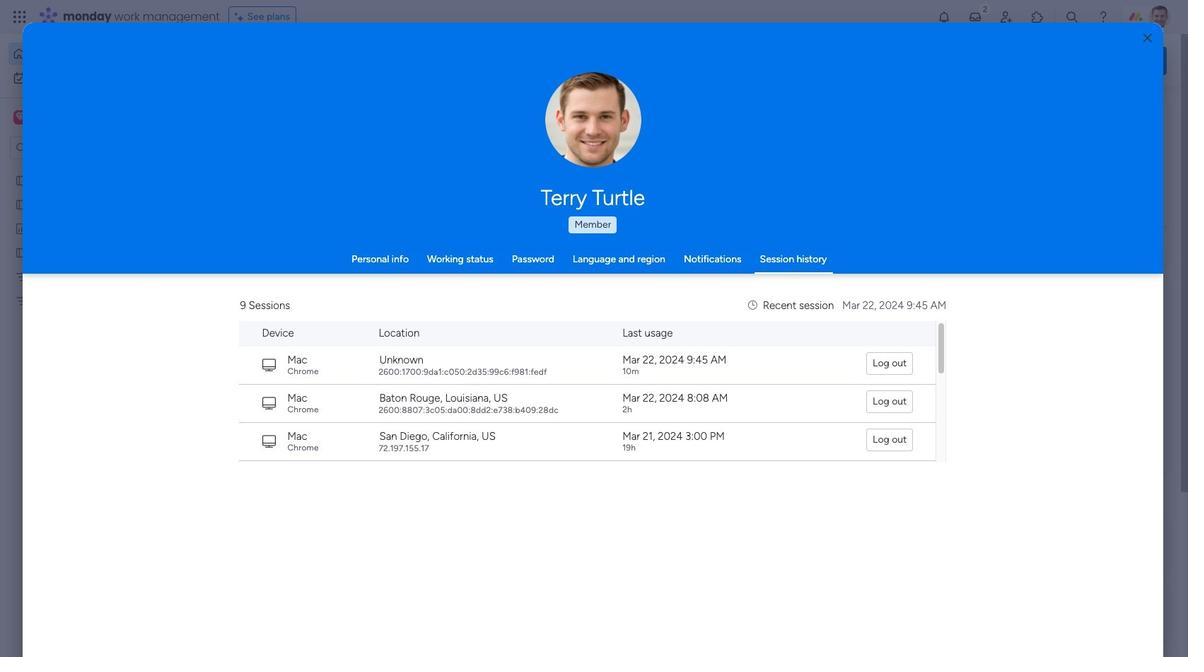 Task type: describe. For each thing, give the bounding box(es) containing it.
public board image up public dashboard icon
[[15, 173, 28, 187]]

terry turtle image
[[1149, 6, 1172, 28]]

2 vertical spatial option
[[0, 167, 180, 170]]

2 image
[[979, 1, 992, 17]]

0 vertical spatial add to favorites image
[[651, 259, 665, 273]]

help center element
[[955, 584, 1167, 640]]

quick search results list box
[[219, 132, 921, 493]]

dapulse time image
[[748, 299, 757, 312]]

component image for public dashboard image
[[699, 281, 712, 293]]

close image
[[1144, 33, 1152, 44]]

invite members image
[[1000, 10, 1014, 24]]

see plans image
[[235, 9, 247, 25]]

search everything image
[[1065, 10, 1080, 24]]

update feed image
[[968, 10, 983, 24]]

monday marketplace image
[[1031, 10, 1045, 24]]

public dashboard image
[[15, 221, 28, 235]]

component image for public board image to the right of remove from favorites image
[[468, 281, 480, 293]]

dapulse x slim image
[[1146, 103, 1163, 120]]

public board image right remove from favorites image
[[468, 258, 483, 274]]

add to favorites image
[[882, 259, 896, 273]]

getting started element
[[955, 516, 1167, 572]]

remove from favorites image
[[420, 259, 434, 273]]

workspace image
[[13, 110, 28, 125]]

workspace image
[[16, 110, 25, 125]]

public dashboard image
[[699, 258, 715, 274]]

0 vertical spatial public board image
[[15, 197, 28, 211]]



Task type: locate. For each thing, give the bounding box(es) containing it.
public board image
[[15, 173, 28, 187], [15, 245, 28, 259], [468, 258, 483, 274]]

public board image
[[15, 197, 28, 211], [236, 258, 252, 274]]

option
[[8, 42, 172, 65], [8, 67, 172, 89], [0, 167, 180, 170]]

Search in workspace field
[[30, 140, 118, 156]]

add to favorites image
[[651, 259, 665, 273], [420, 432, 434, 446]]

help image
[[1097, 10, 1111, 24]]

1 horizontal spatial public board image
[[236, 258, 252, 274]]

component image for rightmost public board icon
[[236, 281, 249, 293]]

component image
[[236, 281, 249, 293], [468, 281, 480, 293], [699, 281, 712, 293], [236, 454, 249, 467]]

0 horizontal spatial public board image
[[15, 197, 28, 211]]

1 horizontal spatial add to favorites image
[[651, 259, 665, 273]]

select product image
[[13, 10, 27, 24]]

1 vertical spatial option
[[8, 67, 172, 89]]

1 vertical spatial add to favorites image
[[420, 432, 434, 446]]

1 vertical spatial public board image
[[236, 258, 252, 274]]

0 vertical spatial option
[[8, 42, 172, 65]]

workspace selection element
[[13, 109, 118, 127]]

public board image down public dashboard icon
[[15, 245, 28, 259]]

notifications image
[[937, 10, 952, 24]]

0 horizontal spatial add to favorites image
[[420, 432, 434, 446]]

list box
[[0, 165, 180, 503]]



Task type: vqa. For each thing, say whether or not it's contained in the screenshot.
heading
no



